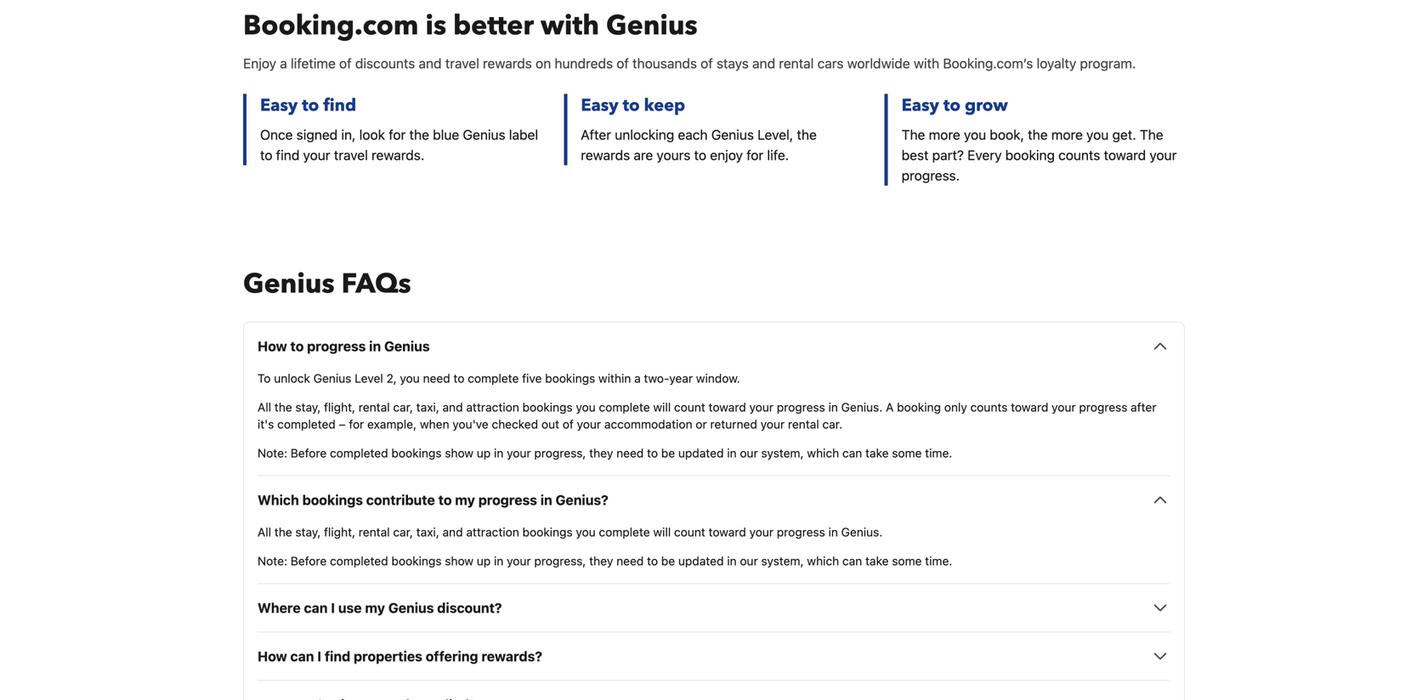 Task type: vqa. For each thing, say whether or not it's contained in the screenshot.
checked
yes



Task type: describe. For each thing, give the bounding box(es) containing it.
look
[[359, 127, 385, 143]]

all for all the stay, flight, rental car, taxi, and attraction bookings you complete will count toward your progress in genius. a booking only counts toward your progress after it's completed – for example, when you've checked out of your accommodation or returned your rental car.
[[258, 400, 271, 414]]

0 horizontal spatial a
[[280, 55, 287, 71]]

a
[[886, 400, 894, 414]]

2 vertical spatial completed
[[330, 554, 388, 568]]

and inside all the stay, flight, rental car, taxi, and attraction bookings you complete will count toward your progress in genius. a booking only counts toward your progress after it's completed – for example, when you've checked out of your accommodation or returned your rental car.
[[443, 400, 463, 414]]

bookings inside all the stay, flight, rental car, taxi, and attraction bookings you complete will count toward your progress in genius. a booking only counts toward your progress after it's completed – for example, when you've checked out of your accommodation or returned your rental car.
[[522, 400, 573, 414]]

hundreds
[[555, 55, 613, 71]]

genius up the 2,
[[384, 338, 430, 354]]

which bookings contribute to my progress in genius?
[[258, 492, 609, 508]]

level
[[355, 371, 383, 385]]

of right "hundreds" at the top
[[617, 55, 629, 71]]

progress.
[[902, 167, 960, 183]]

unlock
[[274, 371, 310, 385]]

get.
[[1112, 127, 1136, 143]]

genius. for all the stay, flight, rental car, taxi, and attraction bookings you complete will count toward your progress in genius. a booking only counts toward your progress after it's completed – for example, when you've checked out of your accommodation or returned your rental car.
[[841, 400, 883, 414]]

0 vertical spatial with
[[541, 7, 599, 44]]

booking.com is better with genius
[[243, 7, 698, 44]]

1 some from the top
[[892, 446, 922, 460]]

booking.com's
[[943, 55, 1033, 71]]

genius up how can i find properties offering rewards?
[[388, 600, 434, 616]]

bookings down when
[[391, 446, 442, 460]]

for inside once signed in, look for the blue genius label to find your travel rewards.
[[389, 127, 406, 143]]

genius faqs
[[243, 266, 411, 303]]

to inside the which bookings contribute to my progress in genius? dropdown button
[[438, 492, 452, 508]]

two-
[[644, 371, 669, 385]]

for inside all the stay, flight, rental car, taxi, and attraction bookings you complete will count toward your progress in genius. a booking only counts toward your progress after it's completed – for example, when you've checked out of your accommodation or returned your rental car.
[[349, 417, 364, 431]]

1 horizontal spatial with
[[914, 55, 940, 71]]

bookings up where can i use my genius discount?
[[391, 554, 442, 568]]

accommodation
[[604, 417, 693, 431]]

attraction for all the stay, flight, rental car, taxi, and attraction bookings you complete will count toward your progress in genius.
[[466, 525, 519, 539]]

stays
[[717, 55, 749, 71]]

1 vertical spatial completed
[[330, 446, 388, 460]]

to up "where can i use my genius discount?" dropdown button
[[647, 554, 658, 568]]

easy for easy to grow
[[902, 94, 939, 117]]

to left grow
[[944, 94, 961, 117]]

unlocking
[[615, 127, 674, 143]]

genius up how to progress in genius
[[243, 266, 335, 303]]

where can i use my genius discount?
[[258, 600, 502, 616]]

the inside after unlocking each genius level, the rewards are yours to enjoy for life.
[[797, 127, 817, 143]]

where can i use my genius discount? button
[[258, 598, 1171, 618]]

2 progress, from the top
[[534, 554, 586, 568]]

to up signed
[[302, 94, 319, 117]]

easy to keep
[[581, 94, 685, 117]]

you inside all the stay, flight, rental car, taxi, and attraction bookings you complete will count toward your progress in genius. a booking only counts toward your progress after it's completed – for example, when you've checked out of your accommodation or returned your rental car.
[[576, 400, 596, 414]]

1 note: from the top
[[258, 446, 287, 460]]

after unlocking each genius level, the rewards are yours to enjoy for life.
[[581, 127, 817, 163]]

2 which from the top
[[807, 554, 839, 568]]

0 vertical spatial find
[[323, 94, 356, 117]]

every
[[968, 147, 1002, 163]]

easy for easy to find
[[260, 94, 298, 117]]

all the stay, flight, rental car, taxi, and attraction bookings you complete will count toward your progress in genius. a booking only counts toward your progress after it's completed – for example, when you've checked out of your accommodation or returned your rental car.
[[258, 400, 1157, 431]]

rewards?
[[481, 649, 542, 665]]

1 be from the top
[[661, 446, 675, 460]]

in,
[[341, 127, 356, 143]]

blue
[[433, 127, 459, 143]]

taxi, for all the stay, flight, rental car, taxi, and attraction bookings you complete will count toward your progress in genius. a booking only counts toward your progress after it's completed – for example, when you've checked out of your accommodation or returned your rental car.
[[416, 400, 439, 414]]

easy for easy to keep
[[581, 94, 619, 117]]

five
[[522, 371, 542, 385]]

2 updated from the top
[[678, 554, 724, 568]]

toward right only
[[1011, 400, 1049, 414]]

book,
[[990, 127, 1024, 143]]

1 more from the left
[[929, 127, 960, 143]]

part?
[[932, 147, 964, 163]]

can inside "where can i use my genius discount?" dropdown button
[[304, 600, 328, 616]]

grow
[[965, 94, 1008, 117]]

1 updated from the top
[[678, 446, 724, 460]]

thousands
[[633, 55, 697, 71]]

will for all the stay, flight, rental car, taxi, and attraction bookings you complete will count toward your progress in genius. a booking only counts toward your progress after it's completed – for example, when you've checked out of your accommodation or returned your rental car.
[[653, 400, 671, 414]]

1 up from the top
[[477, 446, 491, 460]]

1 which from the top
[[807, 446, 839, 460]]

how to progress in genius
[[258, 338, 430, 354]]

only
[[944, 400, 967, 414]]

travel inside once signed in, look for the blue genius label to find your travel rewards.
[[334, 147, 368, 163]]

enjoy
[[243, 55, 276, 71]]

to inside once signed in, look for the blue genius label to find your travel rewards.
[[260, 147, 272, 163]]

is
[[425, 7, 446, 44]]

my for to
[[455, 492, 475, 508]]

genius. for all the stay, flight, rental car, taxi, and attraction bookings you complete will count toward your progress in genius.
[[841, 525, 883, 539]]

of inside all the stay, flight, rental car, taxi, and attraction bookings you complete will count toward your progress in genius. a booking only counts toward your progress after it's completed – for example, when you've checked out of your accommodation or returned your rental car.
[[563, 417, 574, 431]]

signed
[[296, 127, 338, 143]]

offering
[[426, 649, 478, 665]]

i for use
[[331, 600, 335, 616]]

easy to grow
[[902, 94, 1008, 117]]

2 before from the top
[[291, 554, 327, 568]]

to unlock genius level 2, you need to complete five bookings within a two-year window.
[[258, 371, 740, 385]]

or
[[696, 417, 707, 431]]

life.
[[767, 147, 789, 163]]

to down accommodation
[[647, 446, 658, 460]]

within
[[599, 371, 631, 385]]

of right lifetime in the top left of the page
[[339, 55, 352, 71]]

taxi, for all the stay, flight, rental car, taxi, and attraction bookings you complete will count toward your progress in genius.
[[416, 525, 439, 539]]

checked
[[492, 417, 538, 431]]

after
[[581, 127, 611, 143]]

toward for all the stay, flight, rental car, taxi, and attraction bookings you complete will count toward your progress in genius. a booking only counts toward your progress after it's completed – for example, when you've checked out of your accommodation or returned your rental car.
[[709, 400, 746, 414]]

complete for all the stay, flight, rental car, taxi, and attraction bookings you complete will count toward your progress in genius. a booking only counts toward your progress after it's completed – for example, when you've checked out of your accommodation or returned your rental car.
[[599, 400, 650, 414]]

year
[[669, 371, 693, 385]]

car.
[[822, 417, 843, 431]]

genius?
[[556, 492, 609, 508]]

once signed in, look for the blue genius label to find your travel rewards.
[[260, 127, 538, 163]]

count for all the stay, flight, rental car, taxi, and attraction bookings you complete will count toward your progress in genius. a booking only counts toward your progress after it's completed – for example, when you've checked out of your accommodation or returned your rental car.
[[674, 400, 705, 414]]

out
[[541, 417, 559, 431]]

returned
[[710, 417, 757, 431]]

your inside once signed in, look for the blue genius label to find your travel rewards.
[[303, 147, 330, 163]]

to up unlocking
[[623, 94, 640, 117]]

contribute
[[366, 492, 435, 508]]

after
[[1131, 400, 1157, 414]]

attraction for all the stay, flight, rental car, taxi, and attraction bookings you complete will count toward your progress in genius. a booking only counts toward your progress after it's completed – for example, when you've checked out of your accommodation or returned your rental car.
[[466, 400, 519, 414]]

1 show from the top
[[445, 446, 474, 460]]

all the stay, flight, rental car, taxi, and attraction bookings you complete will count toward your progress in genius.
[[258, 525, 883, 539]]

genius down how to progress in genius
[[313, 371, 351, 385]]

genius up thousands
[[606, 7, 698, 44]]

of left stays
[[701, 55, 713, 71]]

2 up from the top
[[477, 554, 491, 568]]

2 show from the top
[[445, 554, 474, 568]]

rental up example,
[[359, 400, 390, 414]]

you've
[[453, 417, 489, 431]]

to inside the how to progress in genius dropdown button
[[290, 338, 304, 354]]

rental left car.
[[788, 417, 819, 431]]

in inside all the stay, flight, rental car, taxi, and attraction bookings you complete will count toward your progress in genius. a booking only counts toward your progress after it's completed – for example, when you've checked out of your accommodation or returned your rental car.
[[828, 400, 838, 414]]

to inside after unlocking each genius level, the rewards are yours to enjoy for life.
[[694, 147, 707, 163]]

flight, for all the stay, flight, rental car, taxi, and attraction bookings you complete will count toward your progress in genius. a booking only counts toward your progress after it's completed – for example, when you've checked out of your accommodation or returned your rental car.
[[324, 400, 355, 414]]

example,
[[367, 417, 417, 431]]

where
[[258, 600, 301, 616]]

when
[[420, 417, 449, 431]]

faqs
[[341, 266, 411, 303]]

discount?
[[437, 600, 502, 616]]

worldwide
[[847, 55, 910, 71]]

completed inside all the stay, flight, rental car, taxi, and attraction bookings you complete will count toward your progress in genius. a booking only counts toward your progress after it's completed – for example, when you've checked out of your accommodation or returned your rental car.
[[277, 417, 336, 431]]

window.
[[696, 371, 740, 385]]

counts inside all the stay, flight, rental car, taxi, and attraction bookings you complete will count toward your progress in genius. a booking only counts toward your progress after it's completed – for example, when you've checked out of your accommodation or returned your rental car.
[[971, 400, 1008, 414]]

how can i find properties offering rewards?
[[258, 649, 542, 665]]

rewards.
[[372, 147, 425, 163]]

level,
[[758, 127, 793, 143]]

2 note: from the top
[[258, 554, 287, 568]]

2 they from the top
[[589, 554, 613, 568]]

how to progress in genius button
[[258, 336, 1171, 357]]

car, for all the stay, flight, rental car, taxi, and attraction bookings you complete will count toward your progress in genius. a booking only counts toward your progress after it's completed – for example, when you've checked out of your accommodation or returned your rental car.
[[393, 400, 413, 414]]



Task type: locate. For each thing, give the bounding box(es) containing it.
1 vertical spatial all
[[258, 525, 271, 539]]

to down 'once'
[[260, 147, 272, 163]]

2 horizontal spatial for
[[747, 147, 764, 163]]

2 all from the top
[[258, 525, 271, 539]]

take
[[865, 446, 889, 460], [865, 554, 889, 568]]

0 horizontal spatial travel
[[334, 147, 368, 163]]

0 vertical spatial some
[[892, 446, 922, 460]]

toward down the get. at the right top
[[1104, 147, 1146, 163]]

0 vertical spatial travel
[[445, 55, 479, 71]]

updated
[[678, 446, 724, 460], [678, 554, 724, 568]]

2 be from the top
[[661, 554, 675, 568]]

genius
[[606, 7, 698, 44], [463, 127, 506, 143], [711, 127, 754, 143], [243, 266, 335, 303], [384, 338, 430, 354], [313, 371, 351, 385], [388, 600, 434, 616]]

1 attraction from the top
[[466, 400, 519, 414]]

easy up 'once'
[[260, 94, 298, 117]]

0 vertical spatial how
[[258, 338, 287, 354]]

0 vertical spatial flight,
[[324, 400, 355, 414]]

0 vertical spatial will
[[653, 400, 671, 414]]

1 the from the left
[[902, 127, 925, 143]]

find down "use"
[[325, 649, 350, 665]]

1 time. from the top
[[925, 446, 952, 460]]

all
[[258, 400, 271, 414], [258, 525, 271, 539]]

0 horizontal spatial my
[[365, 600, 385, 616]]

find inside dropdown button
[[325, 649, 350, 665]]

1 vertical spatial system,
[[761, 554, 804, 568]]

flight, up –
[[324, 400, 355, 414]]

toward down the which bookings contribute to my progress in genius? dropdown button
[[709, 525, 746, 539]]

note: before completed bookings show up in your progress, they need to be updated in our system, which can take some time. down all the stay, flight, rental car, taxi, and attraction bookings you complete will count toward your progress in genius.
[[258, 554, 952, 568]]

stay, for all the stay, flight, rental car, taxi, and attraction bookings you complete will count toward your progress in genius. a booking only counts toward your progress after it's completed – for example, when you've checked out of your accommodation or returned your rental car.
[[295, 400, 321, 414]]

2 stay, from the top
[[295, 525, 321, 539]]

note: down it's
[[258, 446, 287, 460]]

the inside all the stay, flight, rental car, taxi, and attraction bookings you complete will count toward your progress in genius. a booking only counts toward your progress after it's completed – for example, when you've checked out of your accommodation or returned your rental car.
[[274, 400, 292, 414]]

note: before completed bookings show up in your progress, they need to be updated in our system, which can take some time. down accommodation
[[258, 446, 952, 460]]

0 vertical spatial be
[[661, 446, 675, 460]]

rewards inside after unlocking each genius level, the rewards are yours to enjoy for life.
[[581, 147, 630, 163]]

to down the each
[[694, 147, 707, 163]]

yours
[[657, 147, 691, 163]]

0 horizontal spatial counts
[[971, 400, 1008, 414]]

genius inside once signed in, look for the blue genius label to find your travel rewards.
[[463, 127, 506, 143]]

will up accommodation
[[653, 400, 671, 414]]

attraction
[[466, 400, 519, 414], [466, 525, 519, 539]]

3 easy from the left
[[902, 94, 939, 117]]

bookings up out
[[522, 400, 573, 414]]

progress, down all the stay, flight, rental car, taxi, and attraction bookings you complete will count toward your progress in genius.
[[534, 554, 586, 568]]

rental
[[779, 55, 814, 71], [359, 400, 390, 414], [788, 417, 819, 431], [359, 525, 390, 539]]

i
[[331, 600, 335, 616], [317, 649, 321, 665]]

1 horizontal spatial for
[[389, 127, 406, 143]]

1 horizontal spatial booking
[[1005, 147, 1055, 163]]

taxi, up when
[[416, 400, 439, 414]]

toward for all the stay, flight, rental car, taxi, and attraction bookings you complete will count toward your progress in genius.
[[709, 525, 746, 539]]

before up which
[[291, 446, 327, 460]]

cars
[[818, 55, 844, 71]]

0 vertical spatial they
[[589, 446, 613, 460]]

0 vertical spatial system,
[[761, 446, 804, 460]]

your
[[303, 147, 330, 163], [1150, 147, 1177, 163], [749, 400, 774, 414], [1052, 400, 1076, 414], [577, 417, 601, 431], [761, 417, 785, 431], [507, 446, 531, 460], [749, 525, 774, 539], [507, 554, 531, 568]]

booking down book,
[[1005, 147, 1055, 163]]

complete for all the stay, flight, rental car, taxi, and attraction bookings you complete will count toward your progress in genius.
[[599, 525, 650, 539]]

1 flight, from the top
[[324, 400, 355, 414]]

will down the which bookings contribute to my progress in genius? dropdown button
[[653, 525, 671, 539]]

car,
[[393, 400, 413, 414], [393, 525, 413, 539]]

a left two-
[[634, 371, 641, 385]]

booking.com
[[243, 7, 419, 44]]

1 they from the top
[[589, 446, 613, 460]]

1 vertical spatial will
[[653, 525, 671, 539]]

1 all from the top
[[258, 400, 271, 414]]

genius right blue
[[463, 127, 506, 143]]

1 vertical spatial counts
[[971, 400, 1008, 414]]

need right the 2,
[[423, 371, 450, 385]]

2 vertical spatial for
[[349, 417, 364, 431]]

1 progress, from the top
[[534, 446, 586, 460]]

0 horizontal spatial with
[[541, 7, 599, 44]]

will inside all the stay, flight, rental car, taxi, and attraction bookings you complete will count toward your progress in genius. a booking only counts toward your progress after it's completed – for example, when you've checked out of your accommodation or returned your rental car.
[[653, 400, 671, 414]]

show up discount?
[[445, 554, 474, 568]]

be up "where can i use my genius discount?" dropdown button
[[661, 554, 675, 568]]

1 horizontal spatial a
[[634, 371, 641, 385]]

complete up accommodation
[[599, 400, 650, 414]]

car, inside all the stay, flight, rental car, taxi, and attraction bookings you complete will count toward your progress in genius. a booking only counts toward your progress after it's completed – for example, when you've checked out of your accommodation or returned your rental car.
[[393, 400, 413, 414]]

and right stays
[[752, 55, 775, 71]]

2 the from the left
[[1140, 127, 1164, 143]]

attraction inside all the stay, flight, rental car, taxi, and attraction bookings you complete will count toward your progress in genius. a booking only counts toward your progress after it's completed – for example, when you've checked out of your accommodation or returned your rental car.
[[466, 400, 519, 414]]

1 vertical spatial note: before completed bookings show up in your progress, they need to be updated in our system, which can take some time.
[[258, 554, 952, 568]]

1 horizontal spatial more
[[1051, 127, 1083, 143]]

stay, inside all the stay, flight, rental car, taxi, and attraction bookings you complete will count toward your progress in genius. a booking only counts toward your progress after it's completed – for example, when you've checked out of your accommodation or returned your rental car.
[[295, 400, 321, 414]]

discounts
[[355, 55, 415, 71]]

more left the get. at the right top
[[1051, 127, 1083, 143]]

which
[[807, 446, 839, 460], [807, 554, 839, 568]]

completed
[[277, 417, 336, 431], [330, 446, 388, 460], [330, 554, 388, 568]]

with
[[541, 7, 599, 44], [914, 55, 940, 71]]

the more you book, the more you get. the best part? every booking counts toward your progress.
[[902, 127, 1177, 183]]

with right worldwide
[[914, 55, 940, 71]]

1 vertical spatial note:
[[258, 554, 287, 568]]

the
[[409, 127, 429, 143], [797, 127, 817, 143], [1028, 127, 1048, 143], [274, 400, 292, 414], [274, 525, 292, 539]]

progress,
[[534, 446, 586, 460], [534, 554, 586, 568]]

1 vertical spatial i
[[317, 649, 321, 665]]

your inside the more you book, the more you get. the best part? every booking counts toward your progress.
[[1150, 147, 1177, 163]]

which bookings contribute to my progress in genius? button
[[258, 490, 1171, 510]]

some
[[892, 446, 922, 460], [892, 554, 922, 568]]

travel
[[445, 55, 479, 71], [334, 147, 368, 163]]

all down which
[[258, 525, 271, 539]]

1 vertical spatial flight,
[[324, 525, 355, 539]]

1 horizontal spatial easy
[[581, 94, 619, 117]]

0 vertical spatial which
[[807, 446, 839, 460]]

completed down –
[[330, 446, 388, 460]]

1 vertical spatial updated
[[678, 554, 724, 568]]

on
[[536, 55, 551, 71]]

our up "where can i use my genius discount?" dropdown button
[[740, 554, 758, 568]]

my right contribute
[[455, 492, 475, 508]]

0 vertical spatial my
[[455, 492, 475, 508]]

0 vertical spatial taxi,
[[416, 400, 439, 414]]

0 vertical spatial all
[[258, 400, 271, 414]]

1 vertical spatial need
[[616, 446, 644, 460]]

progress, down out
[[534, 446, 586, 460]]

1 take from the top
[[865, 446, 889, 460]]

1 horizontal spatial the
[[1140, 127, 1164, 143]]

before up where
[[291, 554, 327, 568]]

2 flight, from the top
[[324, 525, 355, 539]]

2 genius. from the top
[[841, 525, 883, 539]]

travel down in,
[[334, 147, 368, 163]]

which
[[258, 492, 299, 508]]

how up to
[[258, 338, 287, 354]]

taxi, inside all the stay, flight, rental car, taxi, and attraction bookings you complete will count toward your progress in genius. a booking only counts toward your progress after it's completed – for example, when you've checked out of your accommodation or returned your rental car.
[[416, 400, 439, 414]]

need down all the stay, flight, rental car, taxi, and attraction bookings you complete will count toward your progress in genius.
[[616, 554, 644, 568]]

2 count from the top
[[674, 525, 705, 539]]

1 will from the top
[[653, 400, 671, 414]]

2 how from the top
[[258, 649, 287, 665]]

0 horizontal spatial easy
[[260, 94, 298, 117]]

find down 'once'
[[276, 147, 300, 163]]

enjoy a lifetime of discounts and travel rewards on hundreds of thousands of stays and rental cars worldwide with booking.com's loyalty program.
[[243, 55, 1136, 71]]

1 genius. from the top
[[841, 400, 883, 414]]

flight, for all the stay, flight, rental car, taxi, and attraction bookings you complete will count toward your progress in genius.
[[324, 525, 355, 539]]

1 horizontal spatial travel
[[445, 55, 479, 71]]

rental down contribute
[[359, 525, 390, 539]]

completed left –
[[277, 417, 336, 431]]

you
[[964, 127, 986, 143], [1087, 127, 1109, 143], [400, 371, 420, 385], [576, 400, 596, 414], [576, 525, 596, 539]]

1 vertical spatial how
[[258, 649, 287, 665]]

program.
[[1080, 55, 1136, 71]]

complete down genius?
[[599, 525, 650, 539]]

how can i find properties offering rewards? button
[[258, 646, 1171, 667]]

system, up "where can i use my genius discount?" dropdown button
[[761, 554, 804, 568]]

1 vertical spatial which
[[807, 554, 839, 568]]

bookings right which
[[302, 492, 363, 508]]

count for all the stay, flight, rental car, taxi, and attraction bookings you complete will count toward your progress in genius.
[[674, 525, 705, 539]]

1 vertical spatial rewards
[[581, 147, 630, 163]]

easy to find
[[260, 94, 356, 117]]

more
[[929, 127, 960, 143], [1051, 127, 1083, 143]]

1 vertical spatial progress,
[[534, 554, 586, 568]]

updated down or
[[678, 446, 724, 460]]

find up in,
[[323, 94, 356, 117]]

2 will from the top
[[653, 525, 671, 539]]

2 vertical spatial find
[[325, 649, 350, 665]]

1 vertical spatial my
[[365, 600, 385, 616]]

all inside all the stay, flight, rental car, taxi, and attraction bookings you complete will count toward your progress in genius. a booking only counts toward your progress after it's completed – for example, when you've checked out of your accommodation or returned your rental car.
[[258, 400, 271, 414]]

0 vertical spatial genius.
[[841, 400, 883, 414]]

how for how to progress in genius
[[258, 338, 287, 354]]

1 vertical spatial complete
[[599, 400, 650, 414]]

1 vertical spatial before
[[291, 554, 327, 568]]

the down which
[[274, 525, 292, 539]]

booking inside the more you book, the more you get. the best part? every booking counts toward your progress.
[[1005, 147, 1055, 163]]

0 vertical spatial need
[[423, 371, 450, 385]]

0 vertical spatial for
[[389, 127, 406, 143]]

2 our from the top
[[740, 554, 758, 568]]

how for how can i find properties offering rewards?
[[258, 649, 287, 665]]

counts inside the more you book, the more you get. the best part? every booking counts toward your progress.
[[1059, 147, 1100, 163]]

travel down the booking.com is better with genius
[[445, 55, 479, 71]]

2 more from the left
[[1051, 127, 1083, 143]]

car, for all the stay, flight, rental car, taxi, and attraction bookings you complete will count toward your progress in genius.
[[393, 525, 413, 539]]

and up you've
[[443, 400, 463, 414]]

0 vertical spatial updated
[[678, 446, 724, 460]]

0 vertical spatial note:
[[258, 446, 287, 460]]

of
[[339, 55, 352, 71], [617, 55, 629, 71], [701, 55, 713, 71], [563, 417, 574, 431]]

a right enjoy
[[280, 55, 287, 71]]

to up you've
[[454, 371, 465, 385]]

how
[[258, 338, 287, 354], [258, 649, 287, 665]]

complete inside all the stay, flight, rental car, taxi, and attraction bookings you complete will count toward your progress in genius. a booking only counts toward your progress after it's completed – for example, when you've checked out of your accommodation or returned your rental car.
[[599, 400, 650, 414]]

stay, for all the stay, flight, rental car, taxi, and attraction bookings you complete will count toward your progress in genius.
[[295, 525, 321, 539]]

are
[[634, 147, 653, 163]]

my
[[455, 492, 475, 508], [365, 600, 385, 616]]

1 horizontal spatial rewards
[[581, 147, 630, 163]]

1 stay, from the top
[[295, 400, 321, 414]]

2 some from the top
[[892, 554, 922, 568]]

0 vertical spatial up
[[477, 446, 491, 460]]

1 horizontal spatial i
[[331, 600, 335, 616]]

booking right the 'a'
[[897, 400, 941, 414]]

1 vertical spatial some
[[892, 554, 922, 568]]

rewards down after
[[581, 147, 630, 163]]

our down returned
[[740, 446, 758, 460]]

and down which bookings contribute to my progress in genius?
[[443, 525, 463, 539]]

count inside all the stay, flight, rental car, taxi, and attraction bookings you complete will count toward your progress in genius. a booking only counts toward your progress after it's completed – for example, when you've checked out of your accommodation or returned your rental car.
[[674, 400, 705, 414]]

0 horizontal spatial i
[[317, 649, 321, 665]]

flight, inside all the stay, flight, rental car, taxi, and attraction bookings you complete will count toward your progress in genius. a booking only counts toward your progress after it's completed – for example, when you've checked out of your accommodation or returned your rental car.
[[324, 400, 355, 414]]

2,
[[386, 371, 397, 385]]

will for all the stay, flight, rental car, taxi, and attraction bookings you complete will count toward your progress in genius.
[[653, 525, 671, 539]]

0 vertical spatial stay,
[[295, 400, 321, 414]]

attraction up you've
[[466, 400, 519, 414]]

will
[[653, 400, 671, 414], [653, 525, 671, 539]]

of right out
[[563, 417, 574, 431]]

0 horizontal spatial booking
[[897, 400, 941, 414]]

toward up returned
[[709, 400, 746, 414]]

toward inside the more you book, the more you get. the best part? every booking counts toward your progress.
[[1104, 147, 1146, 163]]

once
[[260, 127, 293, 143]]

0 vertical spatial rewards
[[483, 55, 532, 71]]

bookings inside dropdown button
[[302, 492, 363, 508]]

it's
[[258, 417, 274, 431]]

toward for the more you book, the more you get. the best part? every booking counts toward your progress.
[[1104, 147, 1146, 163]]

0 vertical spatial time.
[[925, 446, 952, 460]]

be down accommodation
[[661, 446, 675, 460]]

bookings down genius?
[[522, 525, 573, 539]]

progress
[[307, 338, 366, 354], [777, 400, 825, 414], [1079, 400, 1128, 414], [478, 492, 537, 508], [777, 525, 825, 539]]

1 vertical spatial attraction
[[466, 525, 519, 539]]

best
[[902, 147, 929, 163]]

2 taxi, from the top
[[416, 525, 439, 539]]

2 vertical spatial complete
[[599, 525, 650, 539]]

show down you've
[[445, 446, 474, 460]]

0 vertical spatial before
[[291, 446, 327, 460]]

find inside once signed in, look for the blue genius label to find your travel rewards.
[[276, 147, 300, 163]]

1 how from the top
[[258, 338, 287, 354]]

0 vertical spatial count
[[674, 400, 705, 414]]

bookings right five
[[545, 371, 595, 385]]

0 vertical spatial progress,
[[534, 446, 586, 460]]

more up part?
[[929, 127, 960, 143]]

counts
[[1059, 147, 1100, 163], [971, 400, 1008, 414]]

can inside how can i find properties offering rewards? dropdown button
[[290, 649, 314, 665]]

0 vertical spatial attraction
[[466, 400, 519, 414]]

i left "use"
[[331, 600, 335, 616]]

use
[[338, 600, 362, 616]]

0 vertical spatial take
[[865, 446, 889, 460]]

the inside the more you book, the more you get. the best part? every booking counts toward your progress.
[[1028, 127, 1048, 143]]

0 vertical spatial car,
[[393, 400, 413, 414]]

2 system, from the top
[[761, 554, 804, 568]]

find
[[323, 94, 356, 117], [276, 147, 300, 163], [325, 649, 350, 665]]

up up discount?
[[477, 554, 491, 568]]

1 note: before completed bookings show up in your progress, they need to be updated in our system, which can take some time. from the top
[[258, 446, 952, 460]]

car, down contribute
[[393, 525, 413, 539]]

1 vertical spatial with
[[914, 55, 940, 71]]

1 count from the top
[[674, 400, 705, 414]]

i left properties at the left of the page
[[317, 649, 321, 665]]

1 vertical spatial travel
[[334, 147, 368, 163]]

2 attraction from the top
[[466, 525, 519, 539]]

2 car, from the top
[[393, 525, 413, 539]]

lifetime
[[291, 55, 336, 71]]

for up "rewards."
[[389, 127, 406, 143]]

with up "hundreds" at the top
[[541, 7, 599, 44]]

the inside once signed in, look for the blue genius label to find your travel rewards.
[[409, 127, 429, 143]]

1 vertical spatial up
[[477, 554, 491, 568]]

to up 'unlock'
[[290, 338, 304, 354]]

0 horizontal spatial more
[[929, 127, 960, 143]]

updated up "where can i use my genius discount?" dropdown button
[[678, 554, 724, 568]]

0 vertical spatial our
[[740, 446, 758, 460]]

need down accommodation
[[616, 446, 644, 460]]

my for use
[[365, 600, 385, 616]]

1 vertical spatial a
[[634, 371, 641, 385]]

our
[[740, 446, 758, 460], [740, 554, 758, 568]]

1 before from the top
[[291, 446, 327, 460]]

better
[[453, 7, 534, 44]]

0 horizontal spatial for
[[349, 417, 364, 431]]

up down you've
[[477, 446, 491, 460]]

1 car, from the top
[[393, 400, 413, 414]]

for
[[389, 127, 406, 143], [747, 147, 764, 163], [349, 417, 364, 431]]

1 system, from the top
[[761, 446, 804, 460]]

1 vertical spatial stay,
[[295, 525, 321, 539]]

1 vertical spatial our
[[740, 554, 758, 568]]

rental left the cars
[[779, 55, 814, 71]]

the down 'unlock'
[[274, 400, 292, 414]]

1 vertical spatial show
[[445, 554, 474, 568]]

genius inside after unlocking each genius level, the rewards are yours to enjoy for life.
[[711, 127, 754, 143]]

–
[[339, 417, 346, 431]]

booking inside all the stay, flight, rental car, taxi, and attraction bookings you complete will count toward your progress in genius. a booking only counts toward your progress after it's completed – for example, when you've checked out of your accommodation or returned your rental car.
[[897, 400, 941, 414]]

flight,
[[324, 400, 355, 414], [324, 525, 355, 539]]

1 taxi, from the top
[[416, 400, 439, 414]]

1 vertical spatial for
[[747, 147, 764, 163]]

for left life. on the top of page
[[747, 147, 764, 163]]

car, up example,
[[393, 400, 413, 414]]

complete
[[468, 371, 519, 385], [599, 400, 650, 414], [599, 525, 650, 539]]

for right –
[[349, 417, 364, 431]]

1 horizontal spatial my
[[455, 492, 475, 508]]

2 time. from the top
[[925, 554, 952, 568]]

2 easy from the left
[[581, 94, 619, 117]]

genius. inside all the stay, flight, rental car, taxi, and attraction bookings you complete will count toward your progress in genius. a booking only counts toward your progress after it's completed – for example, when you've checked out of your accommodation or returned your rental car.
[[841, 400, 883, 414]]

1 horizontal spatial counts
[[1059, 147, 1100, 163]]

0 vertical spatial a
[[280, 55, 287, 71]]

1 vertical spatial taxi,
[[416, 525, 439, 539]]

2 horizontal spatial easy
[[902, 94, 939, 117]]

1 vertical spatial take
[[865, 554, 889, 568]]

0 vertical spatial complete
[[468, 371, 519, 385]]

they up genius?
[[589, 446, 613, 460]]

rewards left on
[[483, 55, 532, 71]]

0 horizontal spatial the
[[902, 127, 925, 143]]

note:
[[258, 446, 287, 460], [258, 554, 287, 568]]

1 our from the top
[[740, 446, 758, 460]]

the up best
[[902, 127, 925, 143]]

2 take from the top
[[865, 554, 889, 568]]

up
[[477, 446, 491, 460], [477, 554, 491, 568]]

0 vertical spatial completed
[[277, 417, 336, 431]]

all for all the stay, flight, rental car, taxi, and attraction bookings you complete will count toward your progress in genius.
[[258, 525, 271, 539]]

1 vertical spatial booking
[[897, 400, 941, 414]]

i for find
[[317, 649, 321, 665]]

keep
[[644, 94, 685, 117]]

stay, down which
[[295, 525, 321, 539]]

each
[[678, 127, 708, 143]]

1 vertical spatial find
[[276, 147, 300, 163]]

to
[[258, 371, 271, 385]]

for inside after unlocking each genius level, the rewards are yours to enjoy for life.
[[747, 147, 764, 163]]

the left blue
[[409, 127, 429, 143]]

easy up best
[[902, 94, 939, 117]]

1 vertical spatial time.
[[925, 554, 952, 568]]

the right book,
[[1028, 127, 1048, 143]]

they down all the stay, flight, rental car, taxi, and attraction bookings you complete will count toward your progress in genius.
[[589, 554, 613, 568]]

0 vertical spatial counts
[[1059, 147, 1100, 163]]

show
[[445, 446, 474, 460], [445, 554, 474, 568]]

label
[[509, 127, 538, 143]]

taxi,
[[416, 400, 439, 414], [416, 525, 439, 539]]

the right the get. at the right top
[[1140, 127, 1164, 143]]

2 note: before completed bookings show up in your progress, they need to be updated in our system, which can take some time. from the top
[[258, 554, 952, 568]]

2 vertical spatial need
[[616, 554, 644, 568]]

properties
[[354, 649, 422, 665]]

1 easy from the left
[[260, 94, 298, 117]]

0 vertical spatial note: before completed bookings show up in your progress, they need to be updated in our system, which can take some time.
[[258, 446, 952, 460]]

and down is
[[419, 55, 442, 71]]

loyalty
[[1037, 55, 1077, 71]]

enjoy
[[710, 147, 743, 163]]

rewards
[[483, 55, 532, 71], [581, 147, 630, 163]]

0 vertical spatial i
[[331, 600, 335, 616]]

0 vertical spatial booking
[[1005, 147, 1055, 163]]



